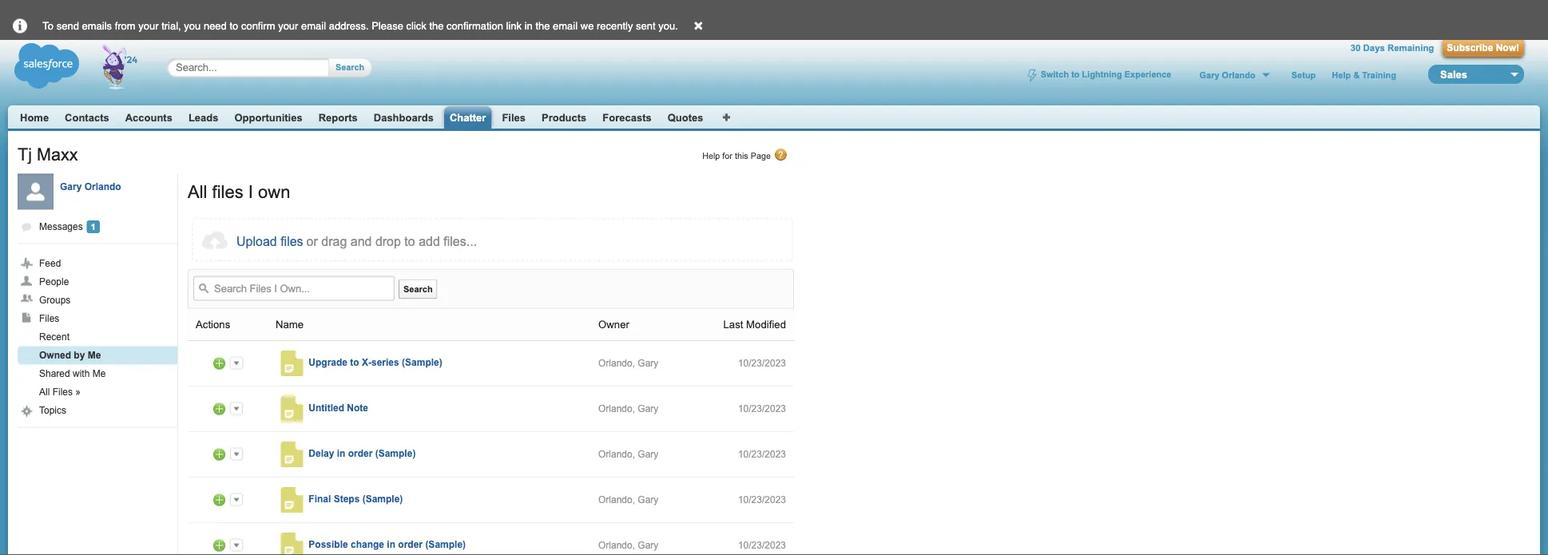 Task type: locate. For each thing, give the bounding box(es) containing it.
from
[[115, 20, 136, 32]]

with
[[73, 368, 90, 379]]

help left for at the top left of the page
[[702, 151, 720, 161]]

files up recent
[[39, 313, 59, 324]]

recently
[[597, 20, 633, 32]]

1 note image from the top
[[278, 442, 304, 467]]

0 vertical spatial help
[[1332, 70, 1351, 80]]

chatter
[[450, 111, 486, 123]]

1 horizontal spatial the
[[536, 20, 550, 32]]

upgrade to x-series (sample) link
[[304, 357, 442, 368]]

to left x-
[[350, 357, 359, 368]]

send
[[56, 20, 79, 32]]

2 open more actions list image from the top
[[230, 448, 243, 461]]

files
[[502, 111, 526, 123], [39, 313, 59, 324], [52, 387, 73, 397]]

1 vertical spatial note image
[[278, 396, 304, 422]]

3 note image from the top
[[278, 533, 304, 555]]

final steps (sample)
[[309, 494, 403, 505]]

link
[[506, 20, 522, 32]]

files...
[[444, 234, 477, 249]]

4 orlando, gary link from the top
[[598, 495, 659, 505]]

Search Files I Own... text field
[[193, 276, 395, 301]]

5 orlando, gary link from the top
[[598, 540, 659, 551]]

1 vertical spatial open more actions list image
[[230, 448, 243, 461]]

this
[[735, 151, 748, 161]]

salesforce.com image
[[10, 40, 150, 92]]

name
[[276, 318, 304, 330]]

1 horizontal spatial orlando
[[1222, 70, 1256, 80]]

2 note image from the top
[[278, 396, 304, 422]]

gary orlando
[[1199, 70, 1256, 80], [60, 181, 121, 192]]

3 10/23/2023 from the top
[[738, 449, 786, 460]]

all left files
[[188, 182, 207, 201]]

&
[[1353, 70, 1360, 80]]

you
[[184, 20, 201, 32]]

groups
[[39, 295, 71, 306]]

gary orlando up 1
[[60, 181, 121, 192]]

None search field
[[150, 40, 383, 95]]

chatter link
[[450, 111, 486, 124]]

email
[[301, 20, 326, 32], [553, 20, 578, 32]]

1 vertical spatial all
[[39, 387, 50, 397]]

2 vertical spatial open more actions list image
[[230, 539, 243, 552]]

accounts
[[125, 111, 172, 123]]

your left trial,
[[138, 20, 159, 32]]

None button
[[1442, 40, 1524, 57], [329, 58, 364, 77], [236, 229, 303, 254], [1442, 40, 1524, 57], [329, 58, 364, 77], [236, 229, 303, 254]]

0 horizontal spatial gary orlando
[[60, 181, 121, 192]]

3 orlando, gary link from the top
[[598, 449, 659, 460]]

the
[[429, 20, 444, 32], [536, 20, 550, 32]]

for
[[722, 151, 733, 161]]

all up topics
[[39, 387, 50, 397]]

(sample) up "final steps (sample)"
[[375, 448, 416, 459]]

1 horizontal spatial files link
[[502, 111, 526, 123]]

orlando, gary link for (sample)
[[598, 449, 659, 460]]

1 horizontal spatial in
[[387, 539, 395, 550]]

5 orlando, gary from the top
[[598, 540, 659, 551]]

leads
[[188, 111, 218, 123]]

delay
[[309, 448, 334, 459]]

1 vertical spatial me
[[92, 368, 106, 379]]

note image left possible
[[278, 533, 304, 555]]

note image left upgrade
[[278, 351, 304, 376]]

the right link
[[536, 20, 550, 32]]

orlando, gary for order
[[598, 540, 659, 551]]

0 horizontal spatial the
[[429, 20, 444, 32]]

files inside "link"
[[39, 313, 59, 324]]

email left address.
[[301, 20, 326, 32]]

note image left untitled
[[278, 396, 304, 422]]

0 vertical spatial note image
[[278, 442, 304, 467]]

files right chatter at the top of page
[[502, 111, 526, 123]]

0 horizontal spatial files link
[[18, 310, 177, 328]]

help left &
[[1332, 70, 1351, 80]]

files link right chatter at the top of page
[[502, 111, 526, 123]]

topics link
[[18, 401, 177, 420]]

help & training
[[1332, 70, 1396, 80]]

10/23/2023 for order
[[738, 540, 786, 551]]

0 vertical spatial files link
[[502, 111, 526, 123]]

1 10/23/2023 from the top
[[738, 358, 786, 369]]

note
[[347, 403, 368, 414]]

(sample)
[[402, 357, 442, 368], [375, 448, 416, 459], [362, 494, 403, 505], [425, 539, 466, 550]]

topics
[[39, 405, 66, 416]]

feed link
[[18, 254, 177, 273]]

orlando up 1
[[84, 181, 121, 192]]

3 orlando, gary from the top
[[598, 449, 659, 460]]

10/23/2023 for series
[[738, 358, 786, 369]]

5 orlando, from the top
[[598, 540, 635, 551]]

help for help for this page
[[702, 151, 720, 161]]

feed
[[39, 258, 61, 269]]

your right confirm
[[278, 20, 298, 32]]

note image left 'final' at the bottom of the page
[[278, 487, 304, 513]]

in right the delay
[[337, 448, 345, 459]]

3 open more actions list image from the top
[[230, 539, 243, 552]]

0 vertical spatial note image
[[278, 351, 304, 376]]

order right change
[[398, 539, 423, 550]]

0 vertical spatial open more actions list image
[[230, 357, 243, 369]]

0 horizontal spatial help
[[702, 151, 720, 161]]

gary for untitled note
[[638, 403, 659, 414]]

1 vertical spatial open more actions list image
[[230, 493, 243, 506]]

files left »
[[52, 387, 73, 397]]

2 vertical spatial files
[[52, 387, 73, 397]]

forecasts link
[[603, 111, 652, 123]]

10/23/2023
[[738, 358, 786, 369], [738, 403, 786, 414], [738, 449, 786, 460], [738, 495, 786, 505], [738, 540, 786, 551]]

5 10/23/2023 from the top
[[738, 540, 786, 551]]

2 10/23/2023 from the top
[[738, 403, 786, 414]]

2 the from the left
[[536, 20, 550, 32]]

0 horizontal spatial in
[[337, 448, 345, 459]]

confirmation
[[447, 20, 503, 32]]

note image for upgrade to x-series (sample)
[[278, 351, 304, 376]]

(sample) right steps
[[362, 494, 403, 505]]

orlando, gary link for series
[[598, 358, 659, 369]]

the right click
[[429, 20, 444, 32]]

open more actions list image
[[230, 402, 243, 415], [230, 493, 243, 506], [230, 539, 243, 552]]

open more actions list image for untitled note
[[230, 402, 243, 415]]

orlando, gary for series
[[598, 358, 659, 369]]

1 horizontal spatial order
[[398, 539, 423, 550]]

sales
[[1440, 68, 1467, 80]]

products
[[542, 111, 587, 123]]

gary orlando left setup
[[1199, 70, 1256, 80]]

1 horizontal spatial email
[[553, 20, 578, 32]]

click
[[406, 20, 426, 32]]

or
[[306, 234, 318, 249]]

me right with
[[92, 368, 106, 379]]

1 vertical spatial files
[[39, 313, 59, 324]]

me right by
[[88, 350, 101, 361]]

1 horizontal spatial all
[[188, 182, 207, 201]]

1 vertical spatial gary orlando
[[60, 181, 121, 192]]

1 vertical spatial help
[[702, 151, 720, 161]]

note image
[[278, 351, 304, 376], [278, 396, 304, 422]]

(sample) right change
[[425, 539, 466, 550]]

(sample) right series
[[402, 357, 442, 368]]

possible change in order (sample) link
[[304, 539, 466, 550]]

0 vertical spatial all
[[188, 182, 207, 201]]

0 horizontal spatial order
[[348, 448, 373, 459]]

1 orlando, gary from the top
[[598, 358, 659, 369]]

add
[[419, 234, 440, 249]]

help for this page
[[702, 151, 771, 161]]

owned
[[39, 350, 71, 361]]

0 vertical spatial open more actions list image
[[230, 402, 243, 415]]

3 orlando, from the top
[[598, 449, 635, 460]]

order right the delay
[[348, 448, 373, 459]]

open more actions list image
[[230, 357, 243, 369], [230, 448, 243, 461]]

0 vertical spatial gary orlando
[[1199, 70, 1256, 80]]

gary for final steps (sample)
[[638, 495, 659, 505]]

0 horizontal spatial your
[[138, 20, 159, 32]]

0 horizontal spatial all
[[39, 387, 50, 397]]

to
[[43, 20, 54, 32]]

orlando, gary link for order
[[598, 540, 659, 551]]

1 horizontal spatial your
[[278, 20, 298, 32]]

quotes
[[668, 111, 703, 123]]

in right link
[[525, 20, 533, 32]]

search
[[403, 284, 433, 294]]

1 orlando, gary link from the top
[[598, 358, 659, 369]]

1 orlando, from the top
[[598, 358, 635, 369]]

note image for untitled note
[[278, 396, 304, 422]]

orlando, for order
[[598, 540, 635, 551]]

me
[[88, 350, 101, 361], [92, 368, 106, 379]]

1 note image from the top
[[278, 351, 304, 376]]

in right change
[[387, 539, 395, 550]]

note image
[[278, 442, 304, 467], [278, 487, 304, 513], [278, 533, 304, 555]]

email left we
[[553, 20, 578, 32]]

1 vertical spatial note image
[[278, 487, 304, 513]]

dashboards link
[[374, 111, 434, 123]]

0 vertical spatial files
[[502, 111, 526, 123]]

1 open more actions list image from the top
[[230, 402, 243, 415]]

0 horizontal spatial orlando
[[84, 181, 121, 192]]

note image left the delay
[[278, 442, 304, 467]]

untitled note
[[309, 403, 368, 414]]

to right need
[[230, 20, 238, 32]]

orlando
[[1222, 70, 1256, 80], [84, 181, 121, 192]]

orlando left setup
[[1222, 70, 1256, 80]]

or drag and drop to add files...
[[306, 234, 477, 249]]

0 horizontal spatial email
[[301, 20, 326, 32]]

sent
[[636, 20, 656, 32]]

all files i own
[[188, 182, 290, 201]]

2 horizontal spatial in
[[525, 20, 533, 32]]

open more actions list image for possible change in order (sample)
[[230, 539, 243, 552]]

days
[[1363, 43, 1385, 53]]

dashboards
[[374, 111, 434, 123]]

messages 1
[[39, 221, 96, 232]]

delay in order (sample) link
[[304, 448, 416, 459]]

2 note image from the top
[[278, 487, 304, 513]]

setup link
[[1292, 70, 1316, 80]]

1 horizontal spatial help
[[1332, 70, 1351, 80]]

training
[[1362, 70, 1396, 80]]

2 email from the left
[[553, 20, 578, 32]]

gary orlando link
[[60, 181, 121, 192]]

1 open more actions list image from the top
[[230, 357, 243, 369]]

0 vertical spatial orlando
[[1222, 70, 1256, 80]]

1 the from the left
[[429, 20, 444, 32]]

files link up owned by me link
[[18, 310, 177, 328]]

leads link
[[188, 111, 218, 123]]

note image for delay in order (sample)
[[278, 442, 304, 467]]

note image for final steps (sample)
[[278, 487, 304, 513]]

2 open more actions list image from the top
[[230, 493, 243, 506]]

2 vertical spatial note image
[[278, 533, 304, 555]]



Task type: vqa. For each thing, say whether or not it's contained in the screenshot.
"Forecasts" at the left top
yes



Task type: describe. For each thing, give the bounding box(es) containing it.
we
[[581, 20, 594, 32]]

2 orlando, from the top
[[598, 403, 635, 414]]

help for this page link
[[702, 149, 788, 161]]

drop
[[375, 234, 401, 249]]

open more actions list image for upgrade to x-series (sample)
[[230, 357, 243, 369]]

switch to lightning experience link
[[1027, 69, 1172, 82]]

possible change in order (sample)
[[309, 539, 466, 550]]

people
[[39, 276, 69, 287]]

0 vertical spatial me
[[88, 350, 101, 361]]

2 your from the left
[[278, 20, 298, 32]]

help for help & training
[[1332, 70, 1351, 80]]

series
[[371, 357, 399, 368]]

actions
[[196, 318, 230, 330]]

quotes link
[[668, 111, 703, 123]]

contacts
[[65, 111, 109, 123]]

4 10/23/2023 from the top
[[738, 495, 786, 505]]

confirm
[[241, 20, 275, 32]]

gary orlando image
[[18, 174, 54, 210]]

2 vertical spatial in
[[387, 539, 395, 550]]

by
[[74, 350, 85, 361]]

final
[[309, 494, 331, 505]]

page
[[751, 151, 771, 161]]

30 days remaining
[[1351, 43, 1434, 53]]

modified
[[746, 318, 786, 330]]

upgrade
[[309, 357, 348, 368]]

all tabs image
[[722, 111, 732, 121]]

delay in order (sample)
[[309, 448, 416, 459]]

orlando, gary for (sample)
[[598, 449, 659, 460]]

note image for possible change in order (sample)
[[278, 533, 304, 555]]

1
[[91, 222, 96, 232]]

last
[[723, 318, 743, 330]]

trial,
[[162, 20, 181, 32]]

messages
[[39, 221, 83, 232]]

products link
[[542, 111, 587, 123]]

files
[[212, 182, 243, 201]]

emails
[[82, 20, 112, 32]]

orlando, for (sample)
[[598, 449, 635, 460]]

groups link
[[18, 291, 177, 310]]

0 vertical spatial order
[[348, 448, 373, 459]]

own
[[258, 182, 290, 201]]

»
[[75, 387, 81, 397]]

possible
[[309, 539, 348, 550]]

opportunities
[[234, 111, 303, 123]]

help & training link
[[1332, 70, 1396, 80]]

contacts link
[[65, 111, 109, 123]]

x-
[[362, 357, 371, 368]]

address.
[[329, 20, 369, 32]]

to right switch
[[1071, 70, 1080, 80]]

gary for delay in order (sample)
[[638, 449, 659, 460]]

reports link
[[318, 111, 358, 123]]

2 orlando, gary from the top
[[598, 403, 659, 414]]

steps
[[334, 494, 360, 505]]

reports
[[318, 111, 358, 123]]

home link
[[20, 111, 49, 123]]

shared with me link
[[18, 365, 177, 383]]

home
[[20, 111, 49, 123]]

1 horizontal spatial gary orlando
[[1199, 70, 1256, 80]]

orlando, for series
[[598, 358, 635, 369]]

opportunities link
[[234, 111, 303, 123]]

0 vertical spatial in
[[525, 20, 533, 32]]

1 vertical spatial files link
[[18, 310, 177, 328]]

you.
[[658, 20, 678, 32]]

1 vertical spatial orlando
[[84, 181, 121, 192]]

recent owned by me shared with me all files »
[[39, 332, 106, 397]]

info image
[[0, 6, 40, 34]]

gary for possible change in order (sample)
[[638, 540, 659, 551]]

10/23/2023 for (sample)
[[738, 449, 786, 460]]

people link
[[18, 273, 177, 291]]

i
[[248, 182, 253, 201]]

and
[[350, 234, 372, 249]]

switch
[[1041, 70, 1069, 80]]

30
[[1351, 43, 1361, 53]]

drag
[[321, 234, 347, 249]]

1 your from the left
[[138, 20, 159, 32]]

recent
[[39, 332, 70, 342]]

to send emails from your trial, you need to confirm your email address. please click the confirmation link in the email we recently sent you.
[[43, 20, 678, 32]]

2 orlando, gary link from the top
[[598, 403, 659, 414]]

upgrade to x-series (sample)
[[309, 357, 442, 368]]

all files » link
[[18, 383, 177, 401]]

1 vertical spatial order
[[398, 539, 423, 550]]

last modified
[[723, 318, 786, 330]]

close image
[[681, 8, 717, 32]]

lightning
[[1082, 70, 1122, 80]]

help for this page (new window) image
[[775, 149, 788, 161]]

remaining
[[1388, 43, 1434, 53]]

maxx
[[37, 145, 78, 164]]

Search... text field
[[176, 61, 313, 74]]

4 orlando, from the top
[[598, 495, 635, 505]]

messages link
[[18, 218, 87, 236]]

tj maxx
[[18, 145, 78, 164]]

owner
[[598, 318, 629, 330]]

final steps (sample) link
[[304, 494, 403, 505]]

to left add
[[405, 234, 415, 249]]

all inside the recent owned by me shared with me all files »
[[39, 387, 50, 397]]

search link
[[399, 279, 438, 299]]

4 orlando, gary from the top
[[598, 495, 659, 505]]

recent link
[[18, 328, 177, 346]]

switch to lightning experience
[[1041, 70, 1172, 80]]

gary for upgrade to x-series (sample)
[[638, 358, 659, 369]]

setup
[[1292, 70, 1316, 80]]

files inside the recent owned by me shared with me all files »
[[52, 387, 73, 397]]

need
[[204, 20, 227, 32]]

untitled
[[309, 403, 344, 414]]

untitled note link
[[304, 403, 368, 414]]

1 email from the left
[[301, 20, 326, 32]]

open more actions list image for delay in order (sample)
[[230, 448, 243, 461]]

experience
[[1125, 70, 1172, 80]]

change
[[351, 539, 384, 550]]

30 days remaining link
[[1351, 43, 1434, 53]]

1 vertical spatial in
[[337, 448, 345, 459]]

open more actions list image for final steps (sample)
[[230, 493, 243, 506]]



